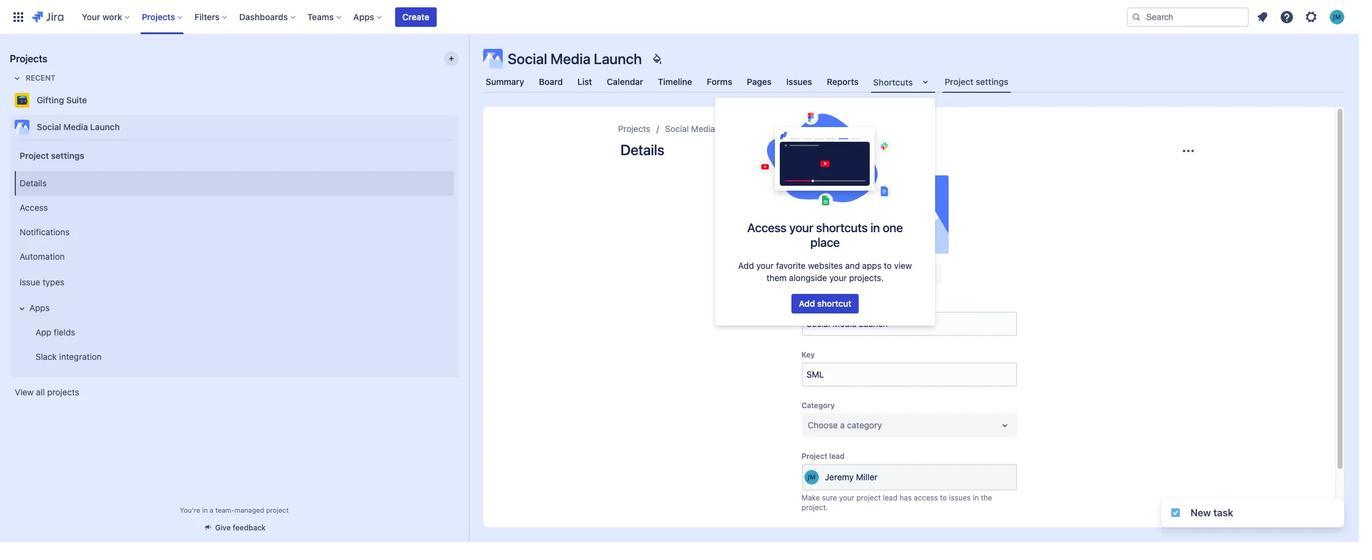 Task type: describe. For each thing, give the bounding box(es) containing it.
details link
[[15, 171, 454, 196]]

issues link
[[784, 71, 815, 93]]

add to starred image
[[455, 93, 470, 108]]

team-
[[215, 507, 235, 514]]

1 horizontal spatial media
[[551, 50, 591, 67]]

jeremy miller
[[825, 472, 878, 483]]

shortcuts
[[816, 221, 868, 235]]

jeremy miller image
[[804, 470, 819, 485]]

forms
[[707, 76, 732, 87]]

projects button
[[138, 7, 187, 27]]

Category text field
[[808, 420, 810, 432]]

lead inside 'make sure your project lead has access to issues in the project.'
[[883, 494, 898, 503]]

automation
[[20, 251, 65, 262]]

and
[[845, 261, 860, 271]]

1 vertical spatial a
[[210, 507, 213, 514]]

create
[[402, 11, 429, 22]]

apps inside button
[[29, 303, 50, 313]]

suite
[[66, 95, 87, 105]]

you're in a team-managed project
[[180, 507, 289, 514]]

reports link
[[825, 71, 861, 93]]

calendar
[[607, 76, 643, 87]]

dashboards
[[239, 11, 288, 22]]

projects.
[[849, 273, 884, 283]]

filters
[[195, 11, 220, 22]]

jeremy
[[825, 472, 854, 483]]

app fields link
[[22, 321, 454, 345]]

project settings link
[[761, 122, 823, 136]]

task
[[1213, 508, 1233, 519]]

project up jeremy miller image
[[802, 452, 827, 461]]

project inside 'make sure your project lead has access to issues in the project.'
[[857, 494, 881, 503]]

teams
[[308, 11, 334, 22]]

1 horizontal spatial social media launch
[[508, 50, 642, 67]]

projects link
[[618, 122, 650, 136]]

project lead
[[802, 452, 845, 461]]

task icon image
[[1171, 508, 1181, 518]]

projects for projects link
[[618, 124, 650, 134]]

slack
[[35, 352, 57, 362]]

icon
[[918, 268, 935, 278]]

new
[[1190, 508, 1211, 519]]

assignee
[[830, 527, 862, 536]]

apps
[[862, 261, 882, 271]]

managed
[[235, 507, 264, 514]]

view all projects link
[[10, 382, 459, 404]]

2 vertical spatial settings
[[51, 150, 84, 161]]

give feedback button
[[196, 518, 273, 538]]

create button
[[395, 7, 437, 27]]

change icon
[[884, 268, 935, 278]]

teams button
[[304, 7, 346, 27]]

miller
[[856, 472, 878, 483]]

0 vertical spatial details
[[621, 141, 664, 158]]

integration
[[59, 352, 102, 362]]

slack integration
[[35, 352, 102, 362]]

issue types link
[[15, 269, 454, 296]]

your inside access your shortcuts in one place
[[789, 221, 813, 235]]

create project image
[[447, 54, 456, 64]]

to inside 'make sure your project lead has access to issues in the project.'
[[940, 494, 947, 503]]

fields
[[54, 327, 75, 337]]

appswitcher icon image
[[11, 9, 26, 24]]

project avatar image
[[870, 176, 949, 254]]

gifting suite
[[37, 95, 87, 105]]

issue types
[[20, 277, 64, 287]]

project down gifting
[[20, 150, 49, 161]]

app
[[35, 327, 51, 337]]

app fields
[[35, 327, 75, 337]]

1 horizontal spatial social
[[508, 50, 547, 67]]

forms link
[[705, 71, 735, 93]]

Key field
[[803, 364, 1016, 386]]

one
[[883, 221, 903, 235]]

primary element
[[7, 0, 1127, 34]]

summary link
[[483, 71, 527, 93]]

feedback
[[233, 524, 266, 533]]

shortcuts
[[873, 77, 913, 87]]

change
[[884, 268, 915, 278]]

choose
[[808, 420, 838, 431]]

1 horizontal spatial settings
[[791, 124, 823, 134]]

sure
[[822, 494, 837, 503]]

the
[[981, 494, 992, 503]]

default
[[802, 527, 828, 536]]

0 horizontal spatial social
[[37, 122, 61, 132]]

2 vertical spatial project settings
[[20, 150, 84, 161]]

tab list containing project settings
[[476, 71, 1352, 93]]

place
[[811, 236, 840, 250]]

0 vertical spatial a
[[840, 420, 845, 431]]

automation link
[[15, 245, 454, 269]]

access for access
[[20, 202, 48, 213]]

search image
[[1132, 12, 1142, 22]]

change icon button
[[877, 264, 942, 283]]

add for add your favorite websites and apps to view them alongside your projects.
[[738, 261, 754, 271]]

notifications
[[20, 227, 70, 237]]

your profile and settings image
[[1330, 9, 1345, 24]]

0 horizontal spatial media
[[63, 122, 88, 132]]

types
[[42, 277, 64, 287]]

dashboards button
[[236, 7, 300, 27]]

pages
[[747, 76, 772, 87]]

board link
[[536, 71, 565, 93]]



Task type: vqa. For each thing, say whether or not it's contained in the screenshot.
rightmost SETTINGS
yes



Task type: locate. For each thing, give the bounding box(es) containing it.
0 horizontal spatial access
[[20, 202, 48, 213]]

access link
[[15, 196, 454, 220]]

social media launch
[[508, 50, 642, 67], [37, 122, 120, 132], [665, 124, 746, 134]]

your right sure
[[839, 494, 855, 503]]

settings
[[976, 76, 1009, 87], [791, 124, 823, 134], [51, 150, 84, 161]]

1 horizontal spatial details
[[621, 141, 664, 158]]

issues
[[949, 494, 971, 503]]

reports
[[827, 76, 859, 87]]

give
[[215, 524, 231, 533]]

your up them
[[756, 261, 774, 271]]

2 group from the top
[[12, 168, 454, 373]]

pages link
[[745, 71, 774, 93]]

add inside add your favorite websites and apps to view them alongside your projects.
[[738, 261, 754, 271]]

give feedback
[[215, 524, 266, 533]]

new task
[[1190, 508, 1233, 519]]

help image
[[1280, 9, 1294, 24]]

1 horizontal spatial project
[[857, 494, 881, 503]]

filters button
[[191, 7, 232, 27]]

sidebar navigation image
[[455, 49, 482, 73]]

social up summary
[[508, 50, 547, 67]]

0 horizontal spatial in
[[202, 507, 208, 514]]

1 horizontal spatial access
[[747, 221, 787, 235]]

social media launch down forms link
[[665, 124, 746, 134]]

social media launch up list
[[508, 50, 642, 67]]

2 horizontal spatial launch
[[718, 124, 746, 134]]

open image
[[997, 418, 1012, 433]]

has
[[900, 494, 912, 503]]

0 vertical spatial add
[[738, 261, 754, 271]]

0 horizontal spatial a
[[210, 507, 213, 514]]

project right managed
[[266, 507, 289, 514]]

2 horizontal spatial project settings
[[945, 76, 1009, 87]]

gifting
[[37, 95, 64, 105]]

0 horizontal spatial lead
[[829, 452, 845, 461]]

a right choose
[[840, 420, 845, 431]]

set background color image
[[649, 51, 664, 66]]

0 vertical spatial project settings
[[945, 76, 1009, 87]]

0 horizontal spatial details
[[20, 178, 47, 188]]

1 group from the top
[[12, 139, 454, 377]]

apps right "teams" dropdown button
[[353, 11, 374, 22]]

them
[[767, 273, 787, 283]]

add your favorite websites and apps to view them alongside your projects.
[[738, 261, 912, 283]]

1 vertical spatial in
[[973, 494, 979, 503]]

list link
[[575, 71, 595, 93]]

details down projects link
[[621, 141, 664, 158]]

work
[[102, 11, 122, 22]]

0 vertical spatial project
[[857, 494, 881, 503]]

launch
[[594, 50, 642, 67], [90, 122, 120, 132], [718, 124, 746, 134]]

apps button
[[350, 7, 387, 27]]

1 vertical spatial lead
[[883, 494, 898, 503]]

in right you're
[[202, 507, 208, 514]]

details
[[621, 141, 664, 158], [20, 178, 47, 188]]

1 horizontal spatial apps
[[353, 11, 374, 22]]

1 vertical spatial to
[[940, 494, 947, 503]]

timeline link
[[656, 71, 695, 93]]

view
[[894, 261, 912, 271]]

social media launch link down gifting suite link
[[10, 115, 454, 139]]

issues
[[786, 76, 812, 87]]

access for access your shortcuts in one place
[[747, 221, 787, 235]]

add down alongside at right bottom
[[799, 299, 815, 309]]

view
[[15, 387, 34, 398]]

1 vertical spatial access
[[747, 221, 787, 235]]

1 vertical spatial settings
[[791, 124, 823, 134]]

a left team-
[[210, 507, 213, 514]]

board
[[539, 76, 563, 87]]

project right shortcuts dropdown button
[[945, 76, 974, 87]]

2 horizontal spatial social
[[665, 124, 689, 134]]

0 vertical spatial to
[[884, 261, 892, 271]]

to left the view
[[884, 261, 892, 271]]

0 horizontal spatial project settings
[[20, 150, 84, 161]]

banner containing your work
[[0, 0, 1359, 34]]

access your shortcuts in one place
[[747, 221, 903, 250]]

0 horizontal spatial social media launch
[[37, 122, 120, 132]]

project
[[857, 494, 881, 503], [266, 507, 289, 514]]

group containing details
[[12, 168, 454, 373]]

2 horizontal spatial in
[[973, 494, 979, 503]]

0 horizontal spatial projects
[[10, 53, 47, 64]]

Name field
[[803, 313, 1016, 335]]

project down the miller
[[857, 494, 881, 503]]

shortcuts button
[[871, 71, 935, 93]]

your up place
[[789, 221, 813, 235]]

your work button
[[78, 7, 134, 27]]

view all projects
[[15, 387, 79, 398]]

1 vertical spatial project
[[266, 507, 289, 514]]

2 horizontal spatial settings
[[976, 76, 1009, 87]]

media down suite at left top
[[63, 122, 88, 132]]

add for add shortcut
[[799, 299, 815, 309]]

tab list
[[476, 71, 1352, 93]]

timeline
[[658, 76, 692, 87]]

2 horizontal spatial social media launch
[[665, 124, 746, 134]]

gifting suite link
[[10, 88, 454, 113]]

0 horizontal spatial launch
[[90, 122, 120, 132]]

category
[[802, 401, 835, 410]]

0 vertical spatial access
[[20, 202, 48, 213]]

apps inside dropdown button
[[353, 11, 374, 22]]

project settings inside tab list
[[945, 76, 1009, 87]]

social media launch down suite at left top
[[37, 122, 120, 132]]

project inside tab list
[[945, 76, 974, 87]]

notifications image
[[1255, 9, 1270, 24]]

details up notifications
[[20, 178, 47, 188]]

make sure your project lead has access to issues in the project.
[[802, 494, 992, 513]]

more image
[[1181, 144, 1196, 158]]

media up list
[[551, 50, 591, 67]]

0 horizontal spatial to
[[884, 261, 892, 271]]

group
[[12, 139, 454, 377], [12, 168, 454, 373]]

make
[[802, 494, 820, 503]]

1 vertical spatial project settings
[[761, 124, 823, 134]]

2 horizontal spatial media
[[691, 124, 715, 134]]

settings image
[[1304, 9, 1319, 24]]

projects down calendar link
[[618, 124, 650, 134]]

1 vertical spatial details
[[20, 178, 47, 188]]

issue
[[20, 277, 40, 287]]

0 horizontal spatial apps
[[29, 303, 50, 313]]

summary
[[486, 76, 524, 87]]

collapse recent projects image
[[10, 71, 24, 86]]

your down websites
[[830, 273, 847, 283]]

to
[[884, 261, 892, 271], [940, 494, 947, 503]]

expand image
[[15, 302, 29, 316]]

1 horizontal spatial in
[[871, 221, 880, 235]]

projects for projects popup button
[[142, 11, 175, 22]]

in left the the
[[973, 494, 979, 503]]

recent
[[26, 73, 55, 83]]

projects
[[47, 387, 79, 398]]

access up favorite
[[747, 221, 787, 235]]

access
[[20, 202, 48, 213], [747, 221, 787, 235]]

social down gifting
[[37, 122, 61, 132]]

lead up jeremy
[[829, 452, 845, 461]]

all
[[36, 387, 45, 398]]

add left favorite
[[738, 261, 754, 271]]

lead left has
[[883, 494, 898, 503]]

media
[[551, 50, 591, 67], [63, 122, 88, 132], [691, 124, 715, 134]]

1 horizontal spatial add
[[799, 299, 815, 309]]

projects up recent
[[10, 53, 47, 64]]

projects right 'work'
[[142, 11, 175, 22]]

group containing project settings
[[12, 139, 454, 377]]

2 vertical spatial in
[[202, 507, 208, 514]]

1 horizontal spatial projects
[[142, 11, 175, 22]]

1 horizontal spatial a
[[840, 420, 845, 431]]

add inside button
[[799, 299, 815, 309]]

projects inside popup button
[[142, 11, 175, 22]]

social
[[508, 50, 547, 67], [37, 122, 61, 132], [665, 124, 689, 134]]

name
[[802, 300, 823, 309]]

your
[[82, 11, 100, 22]]

2 horizontal spatial projects
[[618, 124, 650, 134]]

your
[[789, 221, 813, 235], [756, 261, 774, 271], [830, 273, 847, 283], [839, 494, 855, 503]]

social media launch link
[[10, 115, 454, 139], [665, 122, 746, 136]]

1 horizontal spatial project settings
[[761, 124, 823, 134]]

notifications link
[[15, 220, 454, 245]]

key
[[802, 351, 815, 360]]

apps up app
[[29, 303, 50, 313]]

1 vertical spatial projects
[[10, 53, 47, 64]]

to left issues
[[940, 494, 947, 503]]

to inside add your favorite websites and apps to view them alongside your projects.
[[884, 261, 892, 271]]

a
[[840, 420, 845, 431], [210, 507, 213, 514]]

apps button
[[15, 296, 454, 321]]

media down forms link
[[691, 124, 715, 134]]

1 vertical spatial apps
[[29, 303, 50, 313]]

0 vertical spatial settings
[[976, 76, 1009, 87]]

your work
[[82, 11, 122, 22]]

social right projects link
[[665, 124, 689, 134]]

your inside 'make sure your project lead has access to issues in the project.'
[[839, 494, 855, 503]]

2 vertical spatial projects
[[618, 124, 650, 134]]

add to starred image
[[455, 120, 470, 135]]

Search field
[[1127, 7, 1249, 27]]

project down pages link
[[761, 124, 789, 134]]

slack integration link
[[22, 345, 454, 370]]

in left 'one'
[[871, 221, 880, 235]]

social media launch link down forms link
[[665, 122, 746, 136]]

0 vertical spatial apps
[[353, 11, 374, 22]]

in inside access your shortcuts in one place
[[871, 221, 880, 235]]

project.
[[802, 503, 828, 513]]

1 horizontal spatial lead
[[883, 494, 898, 503]]

favorite
[[776, 261, 806, 271]]

1 horizontal spatial social media launch link
[[665, 122, 746, 136]]

1 horizontal spatial to
[[940, 494, 947, 503]]

0 vertical spatial projects
[[142, 11, 175, 22]]

1 vertical spatial add
[[799, 299, 815, 309]]

choose a category
[[808, 420, 882, 431]]

0 horizontal spatial settings
[[51, 150, 84, 161]]

you're
[[180, 507, 200, 514]]

in inside 'make sure your project lead has access to issues in the project.'
[[973, 494, 979, 503]]

1 horizontal spatial launch
[[594, 50, 642, 67]]

access inside access your shortcuts in one place
[[747, 221, 787, 235]]

0 horizontal spatial social media launch link
[[10, 115, 454, 139]]

0 horizontal spatial add
[[738, 261, 754, 271]]

add shortcut button
[[792, 294, 859, 314]]

banner
[[0, 0, 1359, 34]]

0 horizontal spatial project
[[266, 507, 289, 514]]

access up notifications
[[20, 202, 48, 213]]

jira image
[[32, 9, 63, 24], [32, 9, 63, 24]]

project
[[945, 76, 974, 87], [761, 124, 789, 134], [20, 150, 49, 161], [802, 452, 827, 461]]

list
[[578, 76, 592, 87]]

0 vertical spatial in
[[871, 221, 880, 235]]

0 vertical spatial lead
[[829, 452, 845, 461]]

shortcut
[[817, 299, 852, 309]]



